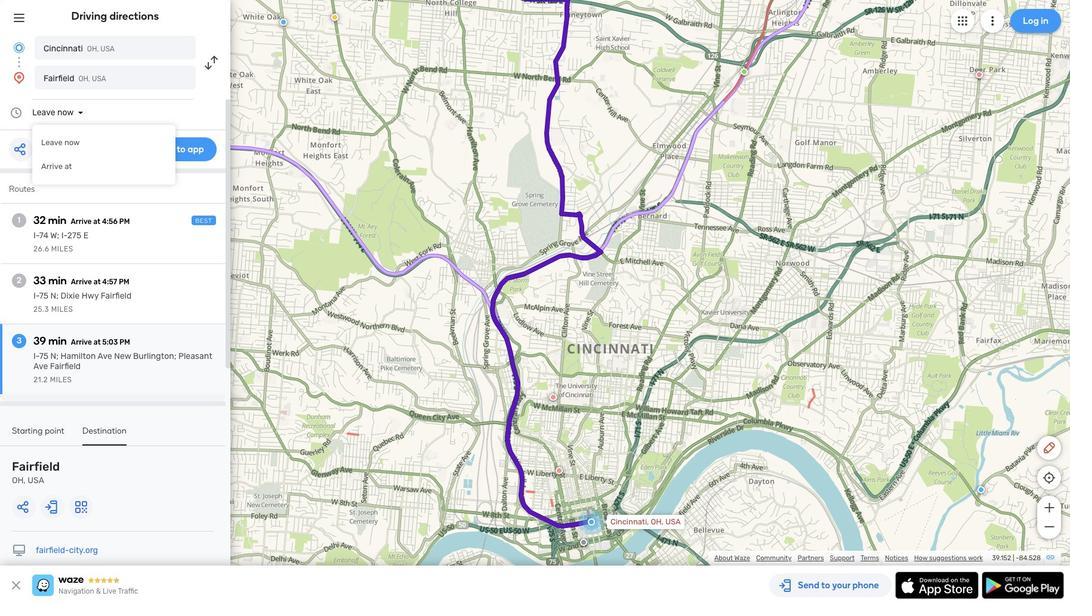 Task type: describe. For each thing, give the bounding box(es) containing it.
how suggestions work link
[[915, 554, 984, 562]]

community
[[757, 554, 792, 562]]

pm for 39 min
[[120, 338, 130, 346]]

0 vertical spatial fairfield oh, usa
[[44, 73, 106, 84]]

zoom out image
[[1043, 520, 1057, 534]]

i-75 n; hamilton ave new burlington; pleasant ave fairfield 21.2 miles
[[33, 351, 212, 384]]

arrive inside option
[[41, 162, 63, 171]]

26.6
[[33, 245, 49, 253]]

arrive at
[[41, 162, 72, 171]]

min for 33 min
[[48, 274, 67, 287]]

oh, down cincinnati oh, usa
[[79, 75, 90, 83]]

routes
[[9, 184, 35, 194]]

leave now inside option
[[41, 138, 80, 147]]

driving
[[71, 10, 107, 23]]

1 vertical spatial fairfield oh, usa
[[12, 459, 60, 486]]

21.2
[[33, 376, 48, 384]]

0 horizontal spatial police image
[[280, 19, 287, 26]]

live
[[103, 587, 116, 595]]

arrive for 32 min
[[71, 217, 92, 226]]

fairfield-city.org
[[36, 545, 98, 555]]

starting point
[[12, 426, 65, 436]]

city.org
[[69, 545, 98, 555]]

n; for 33
[[51, 291, 59, 301]]

leave inside leave now option
[[41, 138, 63, 147]]

cincinnati, oh, usa
[[611, 517, 681, 526]]

min for 32 min
[[48, 214, 67, 227]]

notices
[[886, 554, 909, 562]]

waze
[[735, 554, 751, 562]]

1 horizontal spatial police image
[[978, 486, 985, 493]]

burlington;
[[133, 351, 176, 361]]

hwy
[[82, 291, 99, 301]]

suggestions
[[930, 554, 967, 562]]

4:57
[[102, 278, 117, 286]]

i- for 39 min
[[33, 351, 39, 361]]

i- right w;
[[61, 231, 67, 241]]

75 for 39
[[39, 351, 48, 361]]

usa down cincinnati oh, usa
[[92, 75, 106, 83]]

navigation & live traffic
[[59, 587, 138, 595]]

39 min arrive at 5:03 pm
[[33, 334, 130, 348]]

destination button
[[82, 426, 127, 446]]

starting
[[12, 426, 43, 436]]

84.528
[[1020, 554, 1042, 562]]

road closed image
[[977, 71, 984, 78]]

74
[[39, 231, 48, 241]]

-
[[1017, 554, 1020, 562]]

0 vertical spatial leave now
[[32, 108, 74, 118]]

miles for 32 min
[[51, 245, 73, 253]]

at for 39 min
[[94, 338, 101, 346]]

usa inside cincinnati oh, usa
[[101, 45, 115, 53]]

33
[[33, 274, 46, 287]]

0 vertical spatial now
[[57, 108, 74, 118]]

support link
[[831, 554, 855, 562]]

oh, down starting point button
[[12, 475, 26, 486]]

3
[[17, 336, 22, 346]]

driving directions
[[71, 10, 159, 23]]

destination
[[82, 426, 127, 436]]

1 horizontal spatial ave
[[98, 351, 112, 361]]

arrive for 33 min
[[71, 278, 92, 286]]

&
[[96, 587, 101, 595]]

work
[[969, 554, 984, 562]]

partners
[[798, 554, 825, 562]]

pm for 32 min
[[119, 217, 130, 226]]

fairfield down starting point button
[[12, 459, 60, 474]]

5:03
[[102, 338, 118, 346]]

4:56
[[102, 217, 118, 226]]

terms link
[[861, 554, 880, 562]]

how
[[915, 554, 928, 562]]

now inside option
[[64, 138, 80, 147]]

1
[[18, 215, 20, 225]]

oh, inside cincinnati oh, usa
[[87, 45, 99, 53]]

cincinnati oh, usa
[[44, 44, 115, 54]]

hazard image
[[331, 14, 339, 21]]

0 vertical spatial road closed image
[[550, 394, 557, 401]]

about
[[715, 554, 734, 562]]

point
[[45, 426, 65, 436]]

|
[[1014, 554, 1015, 562]]

accident image
[[581, 539, 588, 546]]



Task type: locate. For each thing, give the bounding box(es) containing it.
ave down 5:03
[[98, 351, 112, 361]]

n;
[[51, 291, 59, 301], [51, 351, 59, 361]]

1 vertical spatial road closed image
[[556, 467, 563, 474]]

community link
[[757, 554, 792, 562]]

arrive inside 32 min arrive at 4:56 pm
[[71, 217, 92, 226]]

about waze community partners support terms notices how suggestions work
[[715, 554, 984, 562]]

i- for 33 min
[[33, 291, 39, 301]]

at for 33 min
[[94, 278, 101, 286]]

about waze link
[[715, 554, 751, 562]]

police image
[[280, 19, 287, 26], [978, 486, 985, 493]]

pm inside 32 min arrive at 4:56 pm
[[119, 217, 130, 226]]

w;
[[50, 231, 59, 241]]

at left the 4:57
[[94, 278, 101, 286]]

min for 39 min
[[48, 334, 67, 348]]

0 vertical spatial police image
[[280, 19, 287, 26]]

2 vertical spatial min
[[48, 334, 67, 348]]

2 n; from the top
[[51, 351, 59, 361]]

0 vertical spatial n;
[[51, 291, 59, 301]]

75 inside i-75 n; dixie hwy fairfield 25.3 miles
[[39, 291, 48, 301]]

usa down driving directions
[[101, 45, 115, 53]]

i- down '39'
[[33, 351, 39, 361]]

terms
[[861, 554, 880, 562]]

2
[[17, 275, 21, 285]]

usa down starting point button
[[28, 475, 44, 486]]

75
[[39, 291, 48, 301], [39, 351, 48, 361]]

75 inside i-75 n; hamilton ave new burlington; pleasant ave fairfield 21.2 miles
[[39, 351, 48, 361]]

32 min arrive at 4:56 pm
[[33, 214, 130, 227]]

2 vertical spatial pm
[[120, 338, 130, 346]]

miles right 21.2
[[50, 376, 72, 384]]

usa
[[101, 45, 115, 53], [92, 75, 106, 83], [28, 475, 44, 486], [666, 517, 681, 526]]

now up 'arrive at'
[[64, 138, 80, 147]]

location image
[[12, 70, 26, 85]]

chit chat image
[[741, 68, 748, 75]]

75 for 33
[[39, 291, 48, 301]]

clock image
[[9, 106, 23, 120]]

traffic
[[118, 587, 138, 595]]

miles inside i-75 n; dixie hwy fairfield 25.3 miles
[[51, 305, 73, 314]]

33 min arrive at 4:57 pm
[[33, 274, 129, 287]]

at for 32 min
[[93, 217, 100, 226]]

1 vertical spatial 75
[[39, 351, 48, 361]]

2 vertical spatial miles
[[50, 376, 72, 384]]

leave
[[32, 108, 55, 118], [41, 138, 63, 147]]

0 vertical spatial leave
[[32, 108, 55, 118]]

i-74 w; i-275 e 26.6 miles
[[33, 231, 89, 253]]

fairfield inside i-75 n; dixie hwy fairfield 25.3 miles
[[101, 291, 132, 301]]

pm for 33 min
[[119, 278, 129, 286]]

leave now right clock icon
[[32, 108, 74, 118]]

oh,
[[87, 45, 99, 53], [79, 75, 90, 83], [12, 475, 26, 486], [651, 517, 664, 526]]

i-
[[33, 231, 39, 241], [61, 231, 67, 241], [33, 291, 39, 301], [33, 351, 39, 361]]

starting point button
[[12, 426, 65, 444]]

75 up 25.3
[[39, 291, 48, 301]]

at inside option
[[65, 162, 72, 171]]

leave up 'arrive at'
[[41, 138, 63, 147]]

pm
[[119, 217, 130, 226], [119, 278, 129, 286], [120, 338, 130, 346]]

i- up 26.6
[[33, 231, 39, 241]]

usa right "cincinnati,"
[[666, 517, 681, 526]]

at down leave now option
[[65, 162, 72, 171]]

2 75 from the top
[[39, 351, 48, 361]]

n; left hamilton
[[51, 351, 59, 361]]

miles down w;
[[51, 245, 73, 253]]

zoom in image
[[1043, 501, 1057, 515]]

ave up 21.2
[[33, 361, 48, 372]]

e
[[83, 231, 89, 241]]

pm inside 39 min arrive at 5:03 pm
[[120, 338, 130, 346]]

i- inside i-75 n; hamilton ave new burlington; pleasant ave fairfield 21.2 miles
[[33, 351, 39, 361]]

n; inside i-75 n; dixie hwy fairfield 25.3 miles
[[51, 291, 59, 301]]

25.3
[[33, 305, 49, 314]]

arrive up 32 on the top left of page
[[41, 162, 63, 171]]

arrive up the e
[[71, 217, 92, 226]]

arrive
[[41, 162, 63, 171], [71, 217, 92, 226], [71, 278, 92, 286], [71, 338, 92, 346]]

0 vertical spatial miles
[[51, 245, 73, 253]]

oh, right 'cincinnati' on the left top of page
[[87, 45, 99, 53]]

fairfield oh, usa down cincinnati oh, usa
[[44, 73, 106, 84]]

arrive at option
[[32, 155, 176, 179]]

0 vertical spatial 75
[[39, 291, 48, 301]]

fairfield
[[44, 73, 74, 84], [101, 291, 132, 301], [50, 361, 81, 372], [12, 459, 60, 474]]

1 vertical spatial pm
[[119, 278, 129, 286]]

dixie
[[61, 291, 80, 301]]

current location image
[[12, 41, 26, 55]]

fairfield down 39 min arrive at 5:03 pm
[[50, 361, 81, 372]]

leave right clock icon
[[32, 108, 55, 118]]

leave now up 'arrive at'
[[41, 138, 80, 147]]

partners link
[[798, 554, 825, 562]]

pm up new
[[120, 338, 130, 346]]

at left 5:03
[[94, 338, 101, 346]]

support
[[831, 554, 855, 562]]

ave
[[98, 351, 112, 361], [33, 361, 48, 372]]

275
[[67, 231, 81, 241]]

pleasant
[[179, 351, 212, 361]]

at inside 33 min arrive at 4:57 pm
[[94, 278, 101, 286]]

miles inside i-74 w; i-275 e 26.6 miles
[[51, 245, 73, 253]]

1 vertical spatial n;
[[51, 351, 59, 361]]

notices link
[[886, 554, 909, 562]]

0 horizontal spatial ave
[[33, 361, 48, 372]]

1 vertical spatial min
[[48, 274, 67, 287]]

at left 4:56
[[93, 217, 100, 226]]

1 vertical spatial miles
[[51, 305, 73, 314]]

at inside 32 min arrive at 4:56 pm
[[93, 217, 100, 226]]

1 vertical spatial now
[[64, 138, 80, 147]]

oh, right "cincinnati,"
[[651, 517, 664, 526]]

arrive up hamilton
[[71, 338, 92, 346]]

fairfield down the 4:57
[[101, 291, 132, 301]]

now up leave now option
[[57, 108, 74, 118]]

1 75 from the top
[[39, 291, 48, 301]]

new
[[114, 351, 131, 361]]

leave now
[[32, 108, 74, 118], [41, 138, 80, 147]]

navigation
[[59, 587, 94, 595]]

39.152 | -84.528
[[993, 554, 1042, 562]]

road closed image
[[550, 394, 557, 401], [556, 467, 563, 474]]

min
[[48, 214, 67, 227], [48, 274, 67, 287], [48, 334, 67, 348]]

fairfield down 'cincinnati' on the left top of page
[[44, 73, 74, 84]]

cincinnati
[[44, 44, 83, 54]]

cincinnati,
[[611, 517, 649, 526]]

0 vertical spatial pm
[[119, 217, 130, 226]]

link image
[[1046, 552, 1056, 562]]

min right 33
[[48, 274, 67, 287]]

39
[[33, 334, 46, 348]]

x image
[[9, 578, 23, 592]]

fairfield-city.org link
[[36, 545, 98, 555]]

pm right the 4:57
[[119, 278, 129, 286]]

1 n; from the top
[[51, 291, 59, 301]]

pencil image
[[1043, 441, 1057, 455]]

leave now option
[[32, 131, 176, 155]]

1 vertical spatial police image
[[978, 486, 985, 493]]

min right '39'
[[48, 334, 67, 348]]

miles for 33 min
[[51, 305, 73, 314]]

now
[[57, 108, 74, 118], [64, 138, 80, 147]]

i- inside i-75 n; dixie hwy fairfield 25.3 miles
[[33, 291, 39, 301]]

39.152
[[993, 554, 1012, 562]]

pm inside 33 min arrive at 4:57 pm
[[119, 278, 129, 286]]

1 vertical spatial leave
[[41, 138, 63, 147]]

n; for 39
[[51, 351, 59, 361]]

at inside 39 min arrive at 5:03 pm
[[94, 338, 101, 346]]

arrive inside 33 min arrive at 4:57 pm
[[71, 278, 92, 286]]

i- for 32 min
[[33, 231, 39, 241]]

miles
[[51, 245, 73, 253], [51, 305, 73, 314], [50, 376, 72, 384]]

i- up 25.3
[[33, 291, 39, 301]]

1 vertical spatial leave now
[[41, 138, 80, 147]]

fairfield oh, usa down starting point button
[[12, 459, 60, 486]]

i-75 n; dixie hwy fairfield 25.3 miles
[[33, 291, 132, 314]]

fairfield oh, usa
[[44, 73, 106, 84], [12, 459, 60, 486]]

best
[[195, 217, 213, 225]]

at
[[65, 162, 72, 171], [93, 217, 100, 226], [94, 278, 101, 286], [94, 338, 101, 346]]

75 down '39'
[[39, 351, 48, 361]]

0 vertical spatial min
[[48, 214, 67, 227]]

min up w;
[[48, 214, 67, 227]]

computer image
[[12, 544, 26, 558]]

arrive up hwy
[[71, 278, 92, 286]]

directions
[[110, 10, 159, 23]]

n; left dixie
[[51, 291, 59, 301]]

arrive for 39 min
[[71, 338, 92, 346]]

pm right 4:56
[[119, 217, 130, 226]]

fairfield inside i-75 n; hamilton ave new burlington; pleasant ave fairfield 21.2 miles
[[50, 361, 81, 372]]

n; inside i-75 n; hamilton ave new burlington; pleasant ave fairfield 21.2 miles
[[51, 351, 59, 361]]

miles down dixie
[[51, 305, 73, 314]]

32
[[33, 214, 46, 227]]

miles inside i-75 n; hamilton ave new burlington; pleasant ave fairfield 21.2 miles
[[50, 376, 72, 384]]

fairfield-
[[36, 545, 69, 555]]

arrive inside 39 min arrive at 5:03 pm
[[71, 338, 92, 346]]

hamilton
[[61, 351, 96, 361]]



Task type: vqa. For each thing, say whether or not it's contained in the screenshot.
new york ny, usa
no



